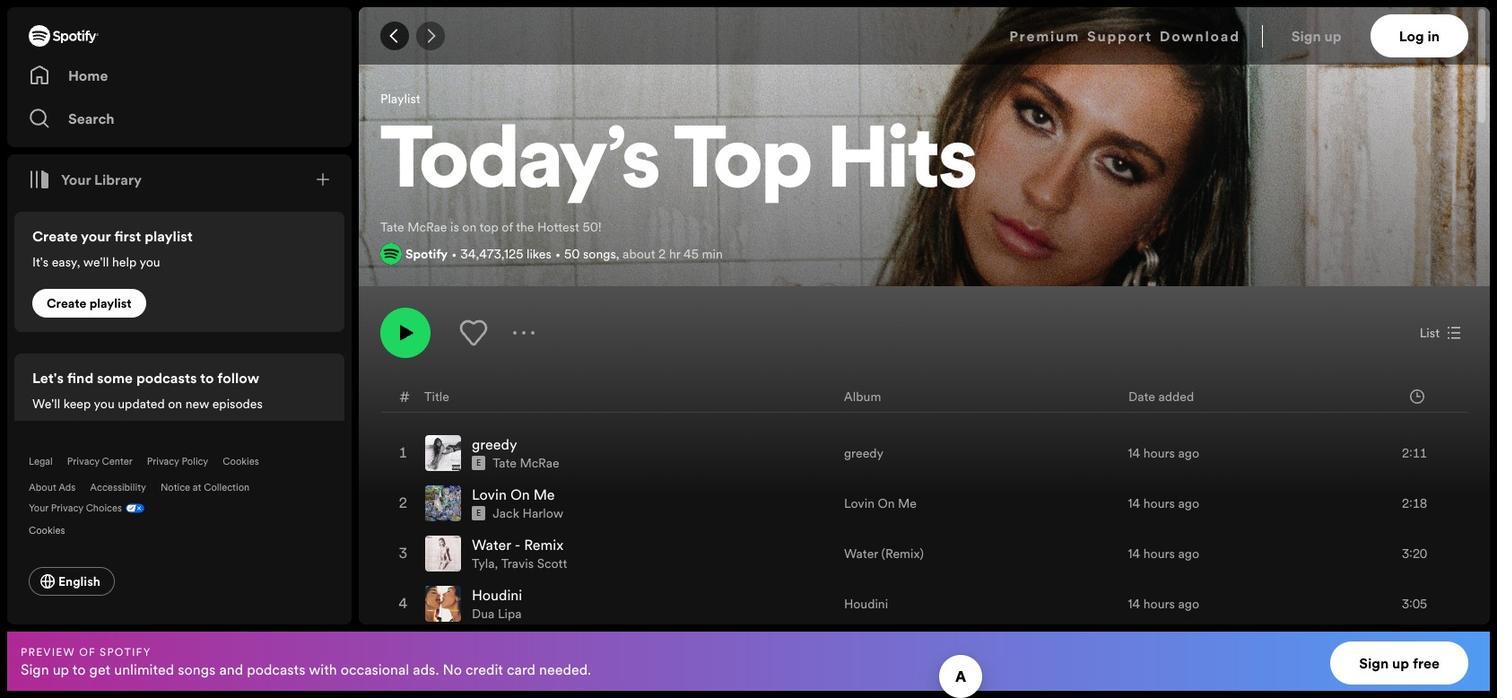 Task type: vqa. For each thing, say whether or not it's contained in the screenshot.
Carly Simon link
no



Task type: describe. For each thing, give the bounding box(es) containing it.
legal
[[29, 455, 53, 468]]

travis
[[501, 555, 534, 573]]

premium support download
[[1010, 26, 1241, 46]]

spotify image
[[29, 25, 99, 47]]

needed.
[[539, 659, 591, 679]]

in
[[1428, 26, 1440, 46]]

1 horizontal spatial houdini link
[[844, 595, 888, 613]]

help
[[112, 253, 137, 271]]

your for your library
[[61, 170, 91, 189]]

# row
[[381, 381, 1468, 413]]

dua
[[472, 605, 495, 623]]

about
[[623, 245, 656, 263]]

lovin for lovin on me
[[844, 495, 875, 513]]

min
[[702, 245, 723, 263]]

hr
[[669, 245, 681, 263]]

free
[[1413, 653, 1440, 673]]

your library button
[[22, 162, 149, 197]]

get
[[89, 659, 111, 679]]

search link
[[29, 100, 330, 136]]

sign up free
[[1360, 653, 1440, 673]]

card
[[507, 659, 536, 679]]

up inside 'preview of spotify sign up to get unlimited songs and podcasts with occasional ads. no credit card needed.'
[[53, 659, 69, 679]]

ago for houdini
[[1179, 595, 1200, 613]]

date
[[1129, 387, 1156, 405]]

50!
[[583, 218, 602, 236]]

on inside let's find some podcasts to follow we'll keep you updated on new episodes
[[168, 395, 182, 413]]

today's
[[380, 122, 660, 208]]

2:18
[[1402, 495, 1428, 513]]

create playlist
[[47, 294, 132, 312]]

playlist inside create your first playlist it's easy, we'll help you
[[145, 226, 193, 246]]

water for (remix)
[[844, 545, 879, 563]]

preview
[[21, 644, 75, 659]]

added
[[1159, 387, 1194, 405]]

privacy for privacy policy
[[147, 455, 179, 468]]

go back image
[[388, 29, 402, 43]]

2
[[659, 245, 666, 263]]

your for your privacy choices
[[29, 502, 49, 515]]

0 horizontal spatial cookies
[[29, 524, 65, 537]]

scott
[[537, 555, 567, 573]]

lovin on me cell
[[425, 479, 571, 528]]

ago for lovin on me
[[1179, 495, 1200, 513]]

and
[[219, 659, 243, 679]]

ads.
[[413, 659, 439, 679]]

travis scott link
[[501, 555, 567, 573]]

your library
[[61, 170, 142, 189]]

credit
[[466, 659, 503, 679]]

14 hours ago for greedy
[[1128, 444, 1200, 462]]

(remix)
[[882, 545, 924, 563]]

tate for tate mcrae
[[493, 454, 517, 472]]

dua lipa link
[[472, 605, 522, 623]]

14 hours ago for houdini
[[1128, 595, 1200, 613]]

2:11 cell
[[1361, 429, 1453, 478]]

today's top hits
[[380, 122, 977, 208]]

remix
[[524, 535, 564, 555]]

some
[[97, 368, 133, 388]]

greedy e
[[472, 434, 517, 469]]

tate mcrae
[[493, 454, 560, 472]]

14 hours ago for water - remix
[[1128, 545, 1200, 563]]

ads
[[58, 481, 76, 494]]

keep
[[63, 395, 91, 413]]

it's
[[32, 253, 49, 271]]

about ads
[[29, 481, 76, 494]]

today's top hits grid
[[360, 380, 1489, 698]]

you for first
[[139, 253, 160, 271]]

create for your
[[32, 226, 78, 246]]

preview of spotify sign up to get unlimited songs and podcasts with occasional ads. no credit card needed.
[[21, 644, 591, 679]]

greedy for greedy
[[844, 444, 884, 462]]

create playlist button
[[32, 289, 146, 318]]

greedy for greedy e
[[472, 434, 517, 454]]

privacy policy link
[[147, 455, 208, 468]]

List button
[[1413, 319, 1469, 347]]

mcrae for tate mcrae
[[520, 454, 560, 472]]

let's
[[32, 368, 64, 388]]

privacy center
[[67, 455, 133, 468]]

sign for sign up
[[1292, 26, 1321, 46]]

new
[[185, 395, 209, 413]]

lovin on me link inside cell
[[472, 485, 555, 504]]

1 horizontal spatial lovin on me link
[[844, 495, 917, 513]]

explicit element for greedy
[[472, 456, 486, 470]]

sign up button
[[1285, 14, 1371, 57]]

support
[[1088, 26, 1153, 46]]

about ads link
[[29, 481, 76, 494]]

accessibility link
[[90, 481, 146, 494]]

, inside water - remix tyla , travis scott
[[495, 555, 498, 573]]

create for playlist
[[47, 294, 86, 312]]

0 horizontal spatial houdini link
[[472, 585, 522, 605]]

14 for water - remix
[[1128, 545, 1141, 563]]

updated
[[118, 395, 165, 413]]

is
[[450, 218, 459, 236]]

your
[[81, 226, 111, 246]]

34,473,125
[[461, 245, 524, 263]]

list
[[1420, 324, 1440, 342]]

14 for houdini
[[1128, 595, 1141, 613]]

tate mcrae link
[[493, 454, 560, 472]]

of inside 'preview of spotify sign up to get unlimited songs and podcasts with occasional ads. no credit card needed.'
[[79, 644, 96, 659]]

harlow
[[523, 504, 564, 522]]

top bar and user menu element
[[359, 7, 1490, 65]]

houdini dua lipa
[[472, 585, 522, 623]]

top
[[480, 218, 499, 236]]

follow
[[217, 368, 259, 388]]

0 vertical spatial songs
[[583, 245, 616, 263]]

water - remix link
[[472, 535, 564, 555]]

water - remix tyla , travis scott
[[472, 535, 567, 573]]

playlist inside button
[[89, 294, 132, 312]]

likes
[[527, 245, 552, 263]]

california consumer privacy act (ccpa) opt-out icon image
[[122, 502, 145, 519]]

privacy center link
[[67, 455, 133, 468]]

hits
[[828, 122, 977, 208]]

e inside lovin on me e
[[476, 508, 481, 519]]

14 for greedy
[[1128, 444, 1141, 462]]

hours for water - remix
[[1144, 545, 1175, 563]]

privacy for privacy center
[[67, 455, 99, 468]]

songs inside 'preview of spotify sign up to get unlimited songs and podcasts with occasional ads. no credit card needed.'
[[178, 659, 216, 679]]

e inside greedy e
[[476, 458, 481, 469]]

about
[[29, 481, 56, 494]]

lovin for lovin on me e
[[472, 485, 507, 504]]

3:05
[[1402, 595, 1428, 613]]

support button
[[1088, 14, 1153, 57]]

premium button
[[1010, 14, 1080, 57]]

we'll
[[83, 253, 109, 271]]

lovin on me
[[844, 495, 917, 513]]

english
[[58, 572, 100, 590]]

0 vertical spatial of
[[502, 218, 513, 236]]

library
[[94, 170, 142, 189]]



Task type: locate. For each thing, give the bounding box(es) containing it.
0 vertical spatial on
[[462, 218, 477, 236]]

cookies link
[[223, 455, 259, 468], [29, 519, 79, 538]]

at
[[193, 481, 201, 494]]

1 horizontal spatial on
[[878, 495, 895, 513]]

privacy
[[67, 455, 99, 468], [147, 455, 179, 468], [51, 502, 83, 515]]

main element
[[7, 7, 352, 625]]

water (remix)
[[844, 545, 924, 563]]

1 horizontal spatial your
[[61, 170, 91, 189]]

cookies link up collection
[[223, 455, 259, 468]]

houdini cell
[[425, 580, 530, 628]]

up inside top bar and user menu element
[[1325, 26, 1342, 46]]

podcasts up updated
[[136, 368, 197, 388]]

4 ago from the top
[[1179, 595, 1200, 613]]

occasional
[[341, 659, 409, 679]]

1 vertical spatial songs
[[178, 659, 216, 679]]

2 ago from the top
[[1179, 495, 1200, 513]]

1 vertical spatial your
[[29, 502, 49, 515]]

the
[[516, 218, 534, 236]]

me down tate mcrae link
[[534, 485, 555, 504]]

you for some
[[94, 395, 115, 413]]

top
[[674, 122, 813, 208]]

mcrae for tate mcrae is on top of the hottest 50!
[[408, 218, 447, 236]]

create up easy,
[[32, 226, 78, 246]]

tate up lovin on me e
[[493, 454, 517, 472]]

0 horizontal spatial spotify
[[100, 644, 151, 659]]

1 horizontal spatial to
[[200, 368, 214, 388]]

me for lovin on me e
[[534, 485, 555, 504]]

# column header
[[400, 381, 410, 412]]

to up new
[[200, 368, 214, 388]]

-
[[515, 535, 521, 555]]

0 horizontal spatial greedy
[[472, 434, 517, 454]]

2 hours from the top
[[1144, 495, 1175, 513]]

create
[[32, 226, 78, 246], [47, 294, 86, 312]]

podcasts inside 'preview of spotify sign up to get unlimited songs and podcasts with occasional ads. no credit card needed.'
[[247, 659, 305, 679]]

houdini inside cell
[[472, 585, 522, 605]]

of
[[502, 218, 513, 236], [79, 644, 96, 659]]

title
[[424, 387, 449, 405]]

privacy up notice
[[147, 455, 179, 468]]

0 horizontal spatial lovin
[[472, 485, 507, 504]]

create down easy,
[[47, 294, 86, 312]]

water inside water - remix tyla , travis scott
[[472, 535, 511, 555]]

34,473,125 likes
[[461, 245, 552, 263]]

0 horizontal spatial houdini
[[472, 585, 522, 605]]

your down the about
[[29, 502, 49, 515]]

mcrae up spotify link
[[408, 218, 447, 236]]

up
[[1325, 26, 1342, 46], [1393, 653, 1410, 673], [53, 659, 69, 679]]

1 14 from the top
[[1128, 444, 1141, 462]]

episodes
[[212, 395, 263, 413]]

0 vertical spatial ,
[[616, 245, 620, 263]]

1 vertical spatial podcasts
[[247, 659, 305, 679]]

1 vertical spatial cookies
[[29, 524, 65, 537]]

4 hours from the top
[[1144, 595, 1175, 613]]

home
[[68, 66, 108, 85]]

find
[[67, 368, 93, 388]]

greedy
[[472, 434, 517, 454], [844, 444, 884, 462]]

50
[[564, 245, 580, 263]]

1 horizontal spatial on
[[462, 218, 477, 236]]

explicit element for lovin on me
[[472, 506, 486, 521]]

mcrae inside the greedy cell
[[520, 454, 560, 472]]

water - remix cell
[[425, 530, 575, 578]]

0 vertical spatial e
[[476, 458, 481, 469]]

let's find some podcasts to follow we'll keep you updated on new episodes
[[32, 368, 263, 413]]

no
[[443, 659, 462, 679]]

0 horizontal spatial your
[[29, 502, 49, 515]]

1 horizontal spatial songs
[[583, 245, 616, 263]]

hours for houdini
[[1144, 595, 1175, 613]]

to inside let's find some podcasts to follow we'll keep you updated on new episodes
[[200, 368, 214, 388]]

cookies link down the 'your privacy choices'
[[29, 519, 79, 538]]

ago for water - remix
[[1179, 545, 1200, 563]]

1 vertical spatial create
[[47, 294, 86, 312]]

up for sign up
[[1325, 26, 1342, 46]]

0 horizontal spatial greedy link
[[472, 434, 517, 454]]

1 vertical spatial of
[[79, 644, 96, 659]]

greedy inside cell
[[472, 434, 517, 454]]

spotify link
[[406, 245, 448, 263]]

you right keep
[[94, 395, 115, 413]]

english button
[[29, 567, 115, 596]]

tate
[[380, 218, 404, 236], [493, 454, 517, 472]]

0 vertical spatial your
[[61, 170, 91, 189]]

1 vertical spatial to
[[73, 659, 86, 679]]

1 horizontal spatial tate
[[493, 454, 517, 472]]

me for lovin on me
[[898, 495, 917, 513]]

cookies down the 'your privacy choices'
[[29, 524, 65, 537]]

create inside create your first playlist it's easy, we'll help you
[[32, 226, 78, 246]]

on for lovin on me
[[878, 495, 895, 513]]

50 songs , about 2 hr 45 min
[[564, 245, 723, 263]]

your privacy choices
[[29, 502, 122, 515]]

home link
[[29, 57, 330, 93]]

on
[[462, 218, 477, 236], [168, 395, 182, 413]]

0 vertical spatial spotify
[[406, 245, 448, 263]]

greedy cell
[[425, 429, 567, 478]]

1 horizontal spatial me
[[898, 495, 917, 513]]

0 horizontal spatial of
[[79, 644, 96, 659]]

3 hours from the top
[[1144, 545, 1175, 563]]

14 hours ago
[[1128, 444, 1200, 462], [1128, 495, 1200, 513], [1128, 545, 1200, 563], [1128, 595, 1200, 613]]

water (remix) link
[[844, 545, 924, 563]]

,
[[616, 245, 620, 263], [495, 555, 498, 573]]

0 vertical spatial podcasts
[[136, 368, 197, 388]]

0 vertical spatial playlist
[[145, 226, 193, 246]]

0 vertical spatial you
[[139, 253, 160, 271]]

1 horizontal spatial of
[[502, 218, 513, 236]]

1 horizontal spatial greedy
[[844, 444, 884, 462]]

album
[[844, 387, 881, 405]]

0 vertical spatial tate
[[380, 218, 404, 236]]

go forward image
[[424, 29, 438, 43]]

1 hours from the top
[[1144, 444, 1175, 462]]

up left get
[[53, 659, 69, 679]]

0 horizontal spatial podcasts
[[136, 368, 197, 388]]

tate inside the greedy cell
[[493, 454, 517, 472]]

tate mcrae is on top of the hottest 50!
[[380, 218, 602, 236]]

0 vertical spatial cookies link
[[223, 455, 259, 468]]

1 horizontal spatial water
[[844, 545, 879, 563]]

water left (remix)
[[844, 545, 879, 563]]

notice at collection
[[161, 481, 250, 494]]

on for lovin on me e
[[510, 485, 530, 504]]

up left free
[[1393, 653, 1410, 673]]

0 horizontal spatial sign
[[21, 659, 49, 679]]

1 horizontal spatial cookies link
[[223, 455, 259, 468]]

privacy policy
[[147, 455, 208, 468]]

greedy link
[[472, 434, 517, 454], [844, 444, 884, 462]]

on right is at the top left of page
[[462, 218, 477, 236]]

1 horizontal spatial sign
[[1292, 26, 1321, 46]]

0 horizontal spatial to
[[73, 659, 86, 679]]

up for sign up free
[[1393, 653, 1410, 673]]

podcasts
[[136, 368, 197, 388], [247, 659, 305, 679]]

e up lovin on me cell
[[476, 458, 481, 469]]

songs left and at the bottom left of the page
[[178, 659, 216, 679]]

0 horizontal spatial lovin on me link
[[472, 485, 555, 504]]

lovin inside lovin on me e
[[472, 485, 507, 504]]

1 14 hours ago from the top
[[1128, 444, 1200, 462]]

explicit element left jack
[[472, 506, 486, 521]]

on inside lovin on me e
[[510, 485, 530, 504]]

1 vertical spatial cookies link
[[29, 519, 79, 538]]

explicit element up lovin on me cell
[[472, 456, 486, 470]]

1 vertical spatial explicit element
[[472, 506, 486, 521]]

of left 'the'
[[502, 218, 513, 236]]

duration element
[[1411, 389, 1425, 403]]

greedy up "lovin on me"
[[844, 444, 884, 462]]

notice
[[161, 481, 190, 494]]

me inside lovin on me e
[[534, 485, 555, 504]]

1 vertical spatial playlist
[[89, 294, 132, 312]]

1 vertical spatial mcrae
[[520, 454, 560, 472]]

playlist
[[380, 90, 420, 108]]

hours for lovin on me
[[1144, 495, 1175, 513]]

14 hours ago for lovin on me
[[1128, 495, 1200, 513]]

first
[[114, 226, 141, 246]]

explicit element inside lovin on me cell
[[472, 506, 486, 521]]

0 horizontal spatial water
[[472, 535, 511, 555]]

0 horizontal spatial up
[[53, 659, 69, 679]]

greedy up lovin on me cell
[[472, 434, 517, 454]]

of right preview on the left of the page
[[79, 644, 96, 659]]

1 horizontal spatial you
[[139, 253, 160, 271]]

sign inside 'preview of spotify sign up to get unlimited songs and podcasts with occasional ads. no credit card needed.'
[[21, 659, 49, 679]]

0 vertical spatial to
[[200, 368, 214, 388]]

on
[[510, 485, 530, 504], [878, 495, 895, 513]]

0 horizontal spatial tate
[[380, 218, 404, 236]]

1 horizontal spatial up
[[1325, 26, 1342, 46]]

on left new
[[168, 395, 182, 413]]

jack harlow link
[[493, 504, 564, 522]]

1 horizontal spatial playlist
[[145, 226, 193, 246]]

1 horizontal spatial spotify
[[406, 245, 448, 263]]

to left get
[[73, 659, 86, 679]]

, left travis at the bottom left of the page
[[495, 555, 498, 573]]

4 14 hours ago from the top
[[1128, 595, 1200, 613]]

houdini for houdini dua lipa
[[472, 585, 522, 605]]

3 14 hours ago from the top
[[1128, 545, 1200, 563]]

explicit element inside the greedy cell
[[472, 456, 486, 470]]

spotify inside 'preview of spotify sign up to get unlimited songs and podcasts with occasional ads. no credit card needed.'
[[100, 644, 151, 659]]

0 horizontal spatial cookies link
[[29, 519, 79, 538]]

jack
[[493, 504, 520, 522]]

spotify right preview on the left of the page
[[100, 644, 151, 659]]

water left '-'
[[472, 535, 511, 555]]

1 horizontal spatial houdini
[[844, 595, 888, 613]]

greedy link up lovin on me cell
[[472, 434, 517, 454]]

log in button
[[1371, 14, 1469, 57]]

1 explicit element from the top
[[472, 456, 486, 470]]

0 vertical spatial cookies
[[223, 455, 259, 468]]

your inside button
[[61, 170, 91, 189]]

1 vertical spatial e
[[476, 508, 481, 519]]

1 vertical spatial spotify
[[100, 644, 151, 659]]

1 ago from the top
[[1179, 444, 1200, 462]]

you inside let's find some podcasts to follow we'll keep you updated on new episodes
[[94, 395, 115, 413]]

ago for greedy
[[1179, 444, 1200, 462]]

you inside create your first playlist it's easy, we'll help you
[[139, 253, 160, 271]]

tate for tate mcrae is on top of the hottest 50!
[[380, 218, 404, 236]]

2 e from the top
[[476, 508, 481, 519]]

, left about
[[616, 245, 620, 263]]

download
[[1160, 26, 1241, 46]]

0 vertical spatial explicit element
[[472, 456, 486, 470]]

we'll
[[32, 395, 60, 413]]

0 vertical spatial create
[[32, 226, 78, 246]]

2:11
[[1402, 444, 1428, 462]]

notice at collection link
[[161, 481, 250, 494]]

lovin on me e
[[472, 485, 555, 519]]

mcrae right greedy e
[[520, 454, 560, 472]]

0 horizontal spatial ,
[[495, 555, 498, 573]]

collection
[[204, 481, 250, 494]]

2 14 from the top
[[1128, 495, 1141, 513]]

sign up free button
[[1331, 642, 1469, 685]]

2 14 hours ago from the top
[[1128, 495, 1200, 513]]

your
[[61, 170, 91, 189], [29, 502, 49, 515]]

up left log
[[1325, 26, 1342, 46]]

e left jack
[[476, 508, 481, 519]]

3:20
[[1402, 545, 1428, 563]]

spotify image
[[380, 243, 402, 265]]

privacy up ads
[[67, 455, 99, 468]]

0 horizontal spatial you
[[94, 395, 115, 413]]

0 horizontal spatial mcrae
[[408, 218, 447, 236]]

policy
[[182, 455, 208, 468]]

hottest
[[538, 218, 580, 236]]

to inside 'preview of spotify sign up to get unlimited songs and podcasts with occasional ads. no credit card needed.'
[[73, 659, 86, 679]]

tyla link
[[472, 555, 495, 573]]

0 vertical spatial mcrae
[[408, 218, 447, 236]]

1 vertical spatial on
[[168, 395, 182, 413]]

tate up spotify icon
[[380, 218, 404, 236]]

greedy link up "lovin on me"
[[844, 444, 884, 462]]

choices
[[86, 502, 122, 515]]

you right help at the left top of page
[[139, 253, 160, 271]]

hours for greedy
[[1144, 444, 1175, 462]]

0 horizontal spatial on
[[168, 395, 182, 413]]

0 horizontal spatial songs
[[178, 659, 216, 679]]

0 horizontal spatial me
[[534, 485, 555, 504]]

1 horizontal spatial podcasts
[[247, 659, 305, 679]]

sign up
[[1292, 26, 1342, 46]]

lovin
[[472, 485, 507, 504], [844, 495, 875, 513]]

e
[[476, 458, 481, 469], [476, 508, 481, 519]]

sign for sign up free
[[1360, 653, 1389, 673]]

4 14 from the top
[[1128, 595, 1141, 613]]

0 horizontal spatial playlist
[[89, 294, 132, 312]]

14
[[1128, 444, 1141, 462], [1128, 495, 1141, 513], [1128, 545, 1141, 563], [1128, 595, 1141, 613]]

to
[[200, 368, 214, 388], [73, 659, 86, 679]]

lovin up water (remix)
[[844, 495, 875, 513]]

sign inside top bar and user menu element
[[1292, 26, 1321, 46]]

create your first playlist it's easy, we'll help you
[[32, 226, 193, 271]]

2 explicit element from the top
[[472, 506, 486, 521]]

3 14 from the top
[[1128, 545, 1141, 563]]

me up (remix)
[[898, 495, 917, 513]]

1 vertical spatial you
[[94, 395, 115, 413]]

podcasts inside let's find some podcasts to follow we'll keep you updated on new episodes
[[136, 368, 197, 388]]

2 horizontal spatial sign
[[1360, 653, 1389, 673]]

water for -
[[472, 535, 511, 555]]

playlist right first
[[145, 226, 193, 246]]

1 horizontal spatial lovin
[[844, 495, 875, 513]]

songs right 50
[[583, 245, 616, 263]]

lovin down the greedy cell
[[472, 485, 507, 504]]

14 for lovin on me
[[1128, 495, 1141, 513]]

privacy down ads
[[51, 502, 83, 515]]

spotify
[[406, 245, 448, 263], [100, 644, 151, 659]]

explicit element
[[472, 456, 486, 470], [472, 506, 486, 521]]

your privacy choices button
[[29, 502, 122, 515]]

podcasts right and at the bottom left of the page
[[247, 659, 305, 679]]

1 vertical spatial tate
[[493, 454, 517, 472]]

spotify right spotify icon
[[406, 245, 448, 263]]

houdini for houdini
[[844, 595, 888, 613]]

1 horizontal spatial ,
[[616, 245, 620, 263]]

your left the library
[[61, 170, 91, 189]]

1 vertical spatial ,
[[495, 555, 498, 573]]

2 horizontal spatial up
[[1393, 653, 1410, 673]]

1 horizontal spatial cookies
[[223, 455, 259, 468]]

create inside button
[[47, 294, 86, 312]]

cookies up collection
[[223, 455, 259, 468]]

duration image
[[1411, 389, 1425, 403]]

tyla
[[472, 555, 495, 573]]

1 e from the top
[[476, 458, 481, 469]]

playlist down help at the left top of page
[[89, 294, 132, 312]]

houdini link
[[472, 585, 522, 605], [844, 595, 888, 613]]

3 ago from the top
[[1179, 545, 1200, 563]]

search
[[68, 109, 115, 128]]

0 horizontal spatial on
[[510, 485, 530, 504]]

date added
[[1129, 387, 1194, 405]]

premium
[[1010, 26, 1080, 46]]

1 horizontal spatial mcrae
[[520, 454, 560, 472]]

1 horizontal spatial greedy link
[[844, 444, 884, 462]]



